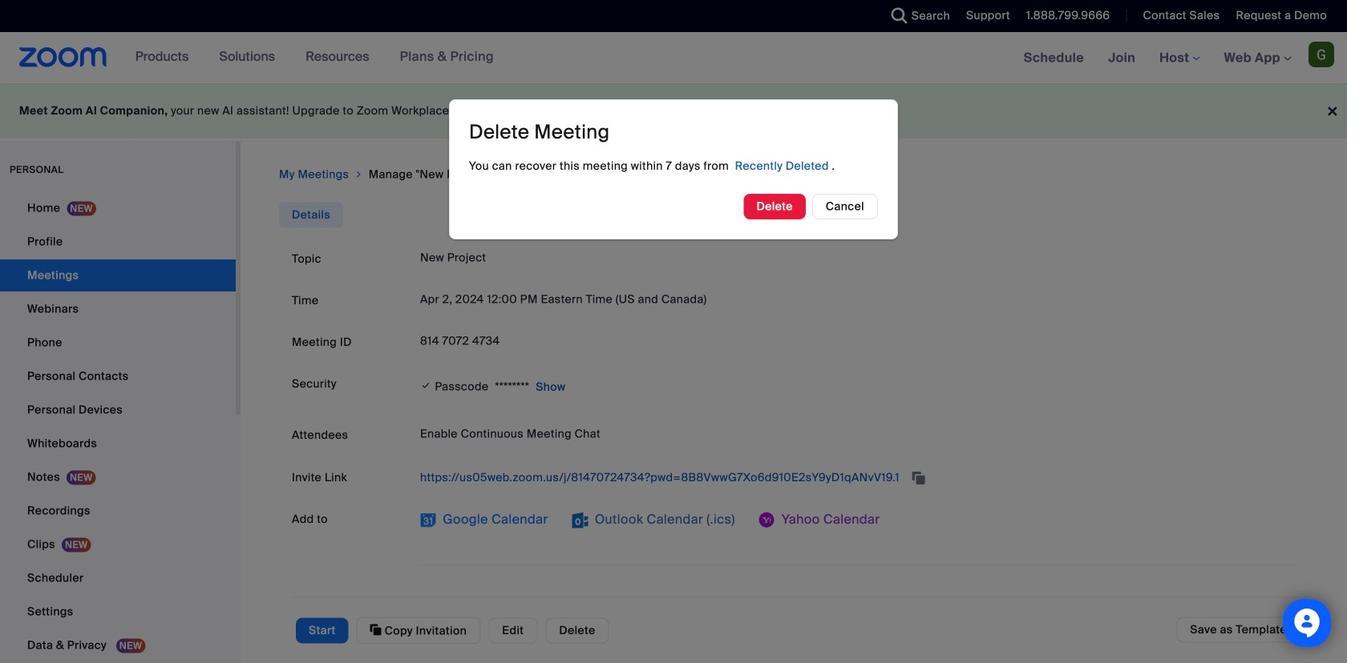 Task type: describe. For each thing, give the bounding box(es) containing it.
add to yahoo calendar image
[[759, 513, 775, 529]]

add to outlook calendar (.ics) image
[[572, 513, 588, 529]]

product information navigation
[[123, 32, 506, 83]]

manage my meeting tab control tab list
[[279, 202, 343, 228]]

add to google calendar image
[[420, 513, 436, 529]]



Task type: locate. For each thing, give the bounding box(es) containing it.
checked image
[[420, 378, 432, 394]]

meetings navigation
[[1012, 32, 1347, 85]]

personal menu menu
[[0, 192, 236, 664]]

right image
[[354, 167, 364, 183]]

banner
[[0, 32, 1347, 85]]

manage new project navigation
[[279, 167, 1309, 183]]

heading
[[469, 120, 610, 145]]

tab
[[279, 202, 343, 228]]

copy image
[[370, 623, 382, 638]]

application
[[420, 465, 1296, 491]]

footer
[[0, 83, 1347, 139]]

dialog
[[449, 100, 898, 240]]



Task type: vqa. For each thing, say whether or not it's contained in the screenshot.
Personal Menu MENU
yes



